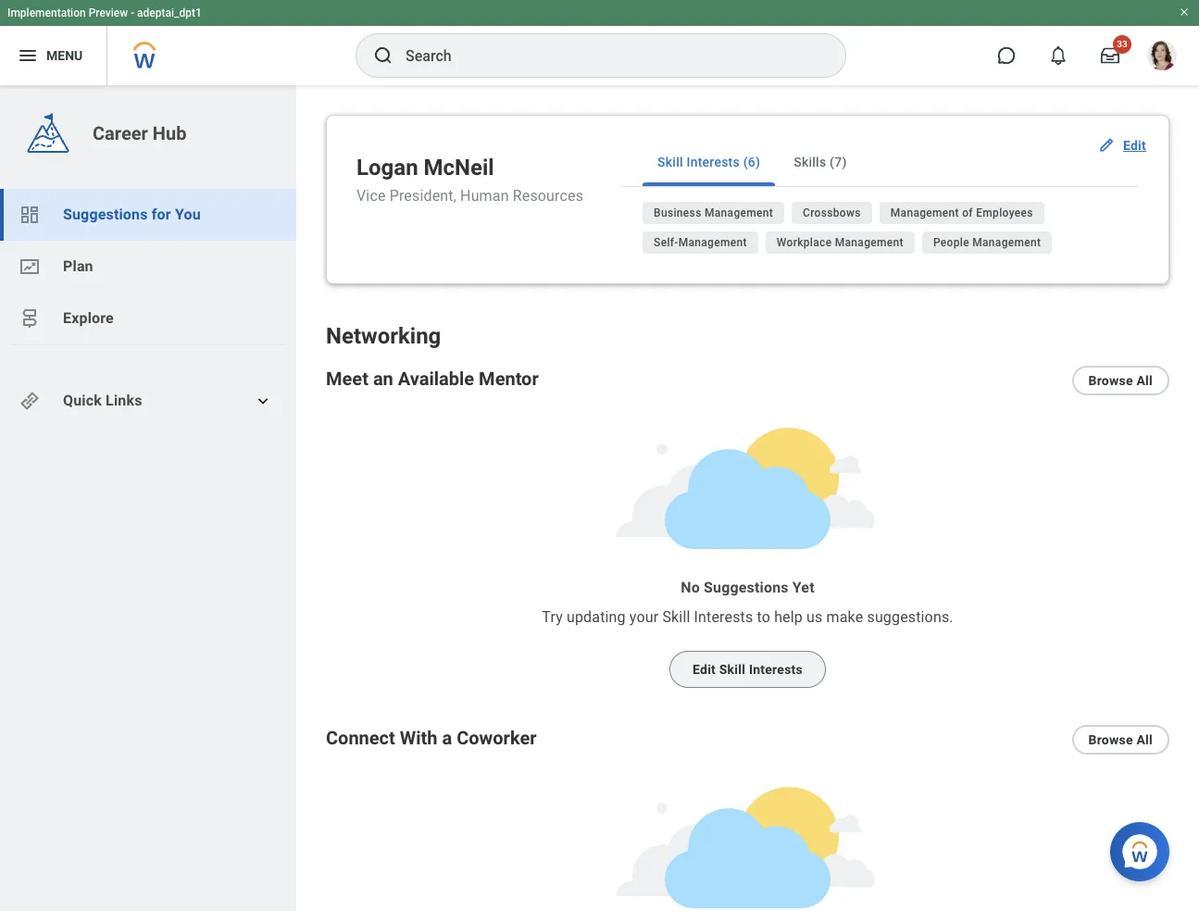 Task type: locate. For each thing, give the bounding box(es) containing it.
33 button
[[1090, 35, 1132, 76]]

2 browse all link from the top
[[1072, 725, 1170, 755]]

human
[[460, 187, 509, 205]]

interests inside button
[[687, 155, 740, 170]]

mcneil
[[424, 155, 494, 181]]

2 browse from the top
[[1089, 733, 1133, 748]]

plan link
[[0, 241, 296, 293]]

1 vertical spatial all
[[1137, 733, 1153, 748]]

an
[[373, 368, 393, 390]]

all
[[1137, 373, 1153, 388], [1137, 733, 1153, 748]]

make
[[827, 609, 864, 626]]

interests down 'no suggestions yet'
[[694, 609, 753, 626]]

inbox large image
[[1101, 46, 1120, 65]]

crossbows
[[803, 207, 861, 220]]

0 vertical spatial interests
[[687, 155, 740, 170]]

mentor
[[479, 368, 539, 390]]

interests down to
[[749, 662, 803, 677]]

management down business management
[[679, 236, 747, 249]]

for
[[152, 206, 171, 223]]

management for workplace management
[[835, 236, 904, 249]]

1 vertical spatial browse all link
[[1072, 725, 1170, 755]]

skill down try updating your skill interests to help us make suggestions. on the bottom of the page
[[719, 662, 746, 677]]

timeline milestone image
[[19, 308, 41, 330]]

with
[[400, 727, 438, 749]]

edit right edit icon
[[1123, 138, 1147, 153]]

skill
[[658, 155, 683, 170], [663, 609, 690, 626], [719, 662, 746, 677]]

edit
[[1123, 138, 1147, 153], [693, 662, 716, 677]]

link image
[[19, 390, 41, 412]]

self-
[[654, 236, 679, 249]]

edit down try updating your skill interests to help us make suggestions. on the bottom of the page
[[693, 662, 716, 677]]

skill inside button
[[719, 662, 746, 677]]

1 vertical spatial browse all
[[1089, 733, 1153, 748]]

interests left (6)
[[687, 155, 740, 170]]

0 vertical spatial browse
[[1089, 373, 1133, 388]]

implementation
[[7, 6, 86, 19]]

0 vertical spatial all
[[1137, 373, 1153, 388]]

list containing suggestions for you
[[0, 189, 296, 345]]

management
[[705, 207, 774, 220], [891, 207, 959, 220], [679, 236, 747, 249], [835, 236, 904, 249], [973, 236, 1041, 249]]

1 horizontal spatial edit
[[1123, 138, 1147, 153]]

skills (7)
[[794, 155, 847, 170]]

0 vertical spatial browse all link
[[1072, 366, 1170, 396]]

suggestions up try updating your skill interests to help us make suggestions. on the bottom of the page
[[704, 579, 789, 597]]

hub
[[153, 122, 187, 144]]

skill up business
[[658, 155, 683, 170]]

2 vertical spatial skill
[[719, 662, 746, 677]]

networking
[[326, 323, 441, 349]]

menu
[[46, 48, 83, 63]]

onboarding home image
[[19, 256, 41, 278]]

management up people
[[891, 207, 959, 220]]

browse all
[[1089, 373, 1153, 388], [1089, 733, 1153, 748]]

suggestions for you
[[63, 206, 201, 223]]

1 browse all from the top
[[1089, 373, 1153, 388]]

0 vertical spatial skill
[[658, 155, 683, 170]]

2 browse all from the top
[[1089, 733, 1153, 748]]

a
[[442, 727, 452, 749]]

browse for meet an available mentor
[[1089, 373, 1133, 388]]

1 browse from the top
[[1089, 373, 1133, 388]]

vice
[[357, 187, 386, 205]]

(6)
[[743, 155, 761, 170]]

33
[[1117, 39, 1128, 49]]

to
[[757, 609, 771, 626]]

1 vertical spatial edit
[[693, 662, 716, 677]]

profile logan mcneil image
[[1148, 41, 1177, 74]]

business
[[654, 207, 702, 220]]

management of employees
[[891, 207, 1033, 220]]

management for people management
[[973, 236, 1041, 249]]

browse
[[1089, 373, 1133, 388], [1089, 733, 1133, 748]]

suggestions
[[63, 206, 148, 223], [704, 579, 789, 597]]

1 horizontal spatial suggestions
[[704, 579, 789, 597]]

explore link
[[0, 293, 296, 345]]

2 all from the top
[[1137, 733, 1153, 748]]

logan mcneil vice president, human resources
[[357, 155, 584, 205]]

interests inside button
[[749, 662, 803, 677]]

quick links element
[[19, 383, 282, 420]]

0 vertical spatial edit
[[1123, 138, 1147, 153]]

workplace management
[[777, 236, 904, 249]]

edit button
[[1090, 127, 1158, 164]]

management down employees on the right of page
[[973, 236, 1041, 249]]

0 vertical spatial suggestions
[[63, 206, 148, 223]]

1 all from the top
[[1137, 373, 1153, 388]]

management up self-management
[[705, 207, 774, 220]]

1 browse all link from the top
[[1072, 366, 1170, 396]]

implementation preview -   adeptai_dpt1
[[7, 6, 202, 19]]

browse all for meet an available mentor
[[1089, 373, 1153, 388]]

skill right your
[[663, 609, 690, 626]]

no suggestions yet
[[681, 579, 815, 597]]

adeptai_dpt1
[[137, 6, 202, 19]]

explore
[[63, 309, 114, 327]]

skills
[[794, 155, 827, 170]]

interests
[[687, 155, 740, 170], [694, 609, 753, 626], [749, 662, 803, 677]]

2 vertical spatial interests
[[749, 662, 803, 677]]

browse all link
[[1072, 366, 1170, 396], [1072, 725, 1170, 755]]

edit for edit skill interests
[[693, 662, 716, 677]]

your
[[630, 609, 659, 626]]

browse all link for meet an available mentor
[[1072, 366, 1170, 396]]

suggestions left for
[[63, 206, 148, 223]]

0 vertical spatial browse all
[[1089, 373, 1153, 388]]

0 horizontal spatial suggestions
[[63, 206, 148, 223]]

management down the crossbows
[[835, 236, 904, 249]]

justify image
[[17, 44, 39, 67]]

career
[[93, 122, 148, 144]]

yet
[[793, 579, 815, 597]]

tab list
[[621, 138, 1139, 187]]

search image
[[372, 44, 395, 67]]

business management
[[654, 207, 774, 220]]

1 vertical spatial browse
[[1089, 733, 1133, 748]]

0 horizontal spatial edit
[[693, 662, 716, 677]]

list
[[0, 189, 296, 345]]

menu button
[[0, 26, 107, 85]]

-
[[131, 6, 134, 19]]



Task type: vqa. For each thing, say whether or not it's contained in the screenshot.
fullscreen image
no



Task type: describe. For each thing, give the bounding box(es) containing it.
connect
[[326, 727, 395, 749]]

career hub
[[93, 122, 187, 144]]

edit image
[[1098, 136, 1116, 155]]

you
[[175, 206, 201, 223]]

Search Workday  search field
[[406, 35, 808, 76]]

employees
[[976, 207, 1033, 220]]

of
[[963, 207, 973, 220]]

logan
[[357, 155, 418, 181]]

close environment banner image
[[1179, 6, 1190, 18]]

president,
[[390, 187, 457, 205]]

(7)
[[830, 155, 847, 170]]

skills (7) button
[[779, 138, 862, 186]]

meet an available mentor
[[326, 368, 539, 390]]

available
[[398, 368, 474, 390]]

try
[[542, 609, 563, 626]]

1 vertical spatial interests
[[694, 609, 753, 626]]

plan
[[63, 257, 93, 275]]

tab list containing skill interests (6)
[[621, 138, 1139, 187]]

suggestions inside list
[[63, 206, 148, 223]]

no
[[681, 579, 700, 597]]

edit skill interests
[[693, 662, 803, 677]]

management for self-management
[[679, 236, 747, 249]]

updating
[[567, 609, 626, 626]]

all for connect with a coworker
[[1137, 733, 1153, 748]]

skill interests (6) button
[[643, 138, 775, 186]]

coworker
[[457, 727, 537, 749]]

workplace
[[777, 236, 832, 249]]

quick
[[63, 392, 102, 409]]

self-management
[[654, 236, 747, 249]]

help
[[774, 609, 803, 626]]

skill interests (6)
[[658, 155, 761, 170]]

try updating your skill interests to help us make suggestions.
[[542, 609, 954, 626]]

meet
[[326, 368, 369, 390]]

1 vertical spatial suggestions
[[704, 579, 789, 597]]

people
[[934, 236, 970, 249]]

suggestions.
[[867, 609, 954, 626]]

browse all link for connect with a coworker
[[1072, 725, 1170, 755]]

us
[[807, 609, 823, 626]]

links
[[106, 392, 142, 409]]

browse all for connect with a coworker
[[1089, 733, 1153, 748]]

preview
[[89, 6, 128, 19]]

suggestions for you link
[[0, 189, 296, 241]]

browse for connect with a coworker
[[1089, 733, 1133, 748]]

chevron down small image
[[254, 392, 272, 410]]

notifications large image
[[1049, 46, 1068, 65]]

skill inside button
[[658, 155, 683, 170]]

connect with a coworker
[[326, 727, 537, 749]]

dashboard image
[[19, 204, 41, 226]]

all for meet an available mentor
[[1137, 373, 1153, 388]]

menu banner
[[0, 0, 1199, 85]]

edit for edit
[[1123, 138, 1147, 153]]

1 vertical spatial skill
[[663, 609, 690, 626]]

management for business management
[[705, 207, 774, 220]]

people management
[[934, 236, 1041, 249]]

resources
[[513, 187, 584, 205]]

edit skill interests button
[[670, 651, 826, 688]]

quick links
[[63, 392, 142, 409]]



